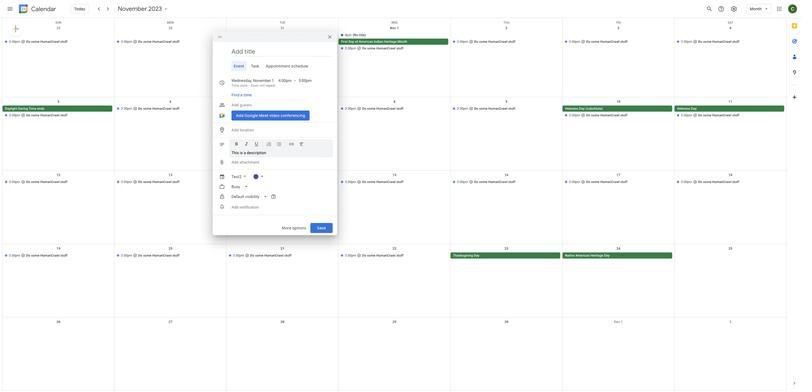Task type: locate. For each thing, give the bounding box(es) containing it.
5 row from the top
[[3, 244, 787, 318]]

heritage right native
[[591, 254, 603, 258]]

grid
[[2, 18, 787, 391]]

2 horizontal spatial 1
[[621, 320, 623, 324]]

1 horizontal spatial 1
[[397, 26, 399, 30]]

0 horizontal spatial heritage
[[384, 40, 397, 44]]

november left 2023
[[118, 5, 147, 13]]

november 2023 button
[[116, 5, 171, 13]]

3:30pm
[[9, 40, 20, 44], [121, 40, 132, 44], [457, 40, 468, 44], [569, 40, 580, 44], [681, 40, 692, 44], [345, 46, 356, 50], [121, 107, 132, 111], [345, 107, 356, 111], [457, 107, 468, 111], [9, 113, 20, 117], [233, 113, 244, 117], [569, 113, 580, 117], [681, 113, 692, 117], [9, 180, 20, 184], [121, 180, 132, 184], [345, 180, 356, 184], [457, 180, 468, 184], [569, 180, 580, 184], [681, 180, 692, 184], [9, 254, 20, 258], [121, 254, 132, 258], [233, 254, 244, 258], [345, 254, 356, 258]]

5:00pm
[[299, 78, 312, 83]]

3 add from the top
[[232, 160, 239, 165]]

4pm (no title)
[[345, 33, 366, 37]]

1 add from the top
[[232, 103, 239, 107]]

2 vertical spatial 1
[[621, 320, 623, 324]]

cell containing 4pm
[[339, 32, 451, 52]]

5
[[58, 100, 60, 104]]

election
[[229, 107, 241, 111]]

remove formatting image
[[299, 142, 304, 148]]

10
[[617, 100, 621, 104]]

add left location
[[232, 128, 239, 132]]

november 2023
[[118, 5, 162, 13]]

21
[[281, 247, 285, 251]]

add location button
[[229, 125, 333, 135]]

0 vertical spatial heritage
[[384, 40, 397, 44]]

2 row from the top
[[3, 24, 787, 97]]

time down wednesday,
[[232, 84, 239, 88]]

2
[[506, 26, 508, 30], [730, 320, 732, 324]]

veterans day (substitute) button
[[563, 106, 673, 112]]

cell down 10
[[563, 106, 675, 119]]

12
[[57, 173, 61, 177]]

daylight
[[5, 107, 17, 111]]

0 vertical spatial a
[[240, 93, 243, 98]]

some
[[31, 40, 39, 44], [143, 40, 152, 44], [239, 40, 247, 44], [479, 40, 488, 44], [591, 40, 600, 44], [703, 40, 712, 44], [367, 46, 376, 50], [143, 107, 152, 111], [367, 107, 376, 111], [479, 107, 488, 111], [31, 113, 39, 117], [255, 113, 264, 117], [591, 113, 600, 117], [703, 113, 712, 117], [31, 180, 39, 184], [143, 180, 152, 184], [255, 180, 264, 184], [367, 180, 376, 184], [479, 180, 488, 184], [591, 180, 600, 184], [703, 180, 712, 184], [31, 254, 39, 258], [143, 254, 152, 258], [255, 254, 264, 258], [367, 254, 376, 258]]

formatting options toolbar
[[229, 140, 333, 151]]

15
[[393, 173, 397, 177]]

0 horizontal spatial tab list
[[217, 61, 333, 71]]

0 vertical spatial month
[[750, 6, 762, 11]]

veterans for veterans day (substitute)
[[565, 107, 578, 111]]

heritage
[[384, 40, 397, 44], [591, 254, 603, 258]]

does
[[251, 84, 259, 88]]

0 horizontal spatial 2
[[506, 26, 508, 30]]

halloween button
[[227, 45, 336, 51]]

tab list
[[787, 18, 802, 376], [217, 61, 333, 71]]

0 horizontal spatial a
[[240, 93, 243, 98]]

bold image
[[234, 142, 239, 148]]

tue
[[280, 21, 285, 24]]

2 do some humancrawl stuff button from the top
[[227, 179, 336, 185]]

add inside dropdown button
[[232, 103, 239, 107]]

day
[[349, 40, 354, 44], [242, 107, 247, 111], [579, 107, 585, 111], [691, 107, 697, 111], [474, 254, 480, 258], [604, 254, 610, 258]]

main drawer image
[[7, 6, 13, 12]]

0 vertical spatial november
[[118, 5, 147, 13]]

1 vertical spatial time
[[29, 107, 36, 111]]

1 do some humancrawl stuff button from the top
[[227, 39, 336, 45]]

27
[[169, 320, 173, 324]]

(no
[[353, 33, 358, 37]]

add left notification
[[232, 205, 239, 210]]

heritage right indian
[[384, 40, 397, 44]]

add
[[232, 103, 239, 107], [232, 128, 239, 132], [232, 160, 239, 165], [232, 205, 239, 210]]

0 horizontal spatial american
[[359, 40, 373, 44]]

bulleted list image
[[276, 142, 282, 148]]

dec 1
[[614, 320, 623, 324]]

a
[[240, 93, 243, 98], [244, 151, 246, 155]]

american
[[359, 40, 373, 44], [576, 254, 590, 258]]

today
[[74, 6, 85, 11]]

veterans day (substitute)
[[565, 107, 603, 111]]

2 veterans from the left
[[677, 107, 690, 111]]

of
[[355, 40, 358, 44]]

humancrawl
[[40, 40, 60, 44], [152, 40, 172, 44], [248, 40, 267, 44], [488, 40, 508, 44], [601, 40, 620, 44], [712, 40, 732, 44], [376, 46, 396, 50], [152, 107, 172, 111], [376, 107, 396, 111], [488, 107, 508, 111], [40, 113, 60, 117], [264, 113, 284, 117], [601, 113, 620, 117], [712, 113, 732, 117], [40, 180, 60, 184], [152, 180, 172, 184], [264, 180, 284, 184], [376, 180, 396, 184], [488, 180, 508, 184], [601, 180, 620, 184], [712, 180, 732, 184], [40, 254, 60, 258], [152, 254, 172, 258], [264, 254, 284, 258], [376, 254, 396, 258]]

a right find
[[240, 93, 243, 98]]

cell containing veterans day (substitute)
[[563, 106, 675, 119]]

6 row from the top
[[3, 318, 787, 391]]

row
[[3, 18, 787, 24], [3, 24, 787, 97], [3, 97, 787, 171], [3, 171, 787, 244], [3, 244, 787, 318], [3, 318, 787, 391]]

0 horizontal spatial 29
[[57, 26, 61, 30]]

18
[[729, 173, 733, 177]]

veterans
[[565, 107, 578, 111], [677, 107, 690, 111]]

first day of american indian heritage month button
[[339, 39, 448, 45]]

None field
[[229, 182, 252, 192], [229, 192, 272, 202], [229, 182, 252, 192], [229, 192, 272, 202]]

0 vertical spatial do some humancrawl stuff button
[[227, 39, 336, 45]]

heritage inside button
[[591, 254, 603, 258]]

cell
[[227, 32, 339, 52], [339, 32, 451, 52], [3, 106, 115, 119], [227, 106, 339, 119], [563, 106, 675, 119], [675, 106, 787, 119], [675, 253, 787, 259]]

american down title)
[[359, 40, 373, 44]]

month inside button
[[398, 40, 407, 44]]

zone
[[240, 84, 248, 88]]

event button
[[232, 61, 247, 71]]

1 right nov
[[397, 26, 399, 30]]

1 vertical spatial do some humancrawl stuff button
[[227, 179, 336, 185]]

1 horizontal spatial heritage
[[591, 254, 603, 258]]

cell containing election day
[[227, 106, 339, 119]]

0 vertical spatial american
[[359, 40, 373, 44]]

cell containing veterans day
[[675, 106, 787, 119]]

31
[[281, 26, 285, 30]]

1 vertical spatial 2
[[730, 320, 732, 324]]

month right settings menu image
[[750, 6, 762, 11]]

1 row from the top
[[3, 18, 787, 24]]

do
[[26, 40, 30, 44], [138, 40, 142, 44], [234, 40, 238, 44], [474, 40, 478, 44], [586, 40, 591, 44], [698, 40, 703, 44], [362, 46, 366, 50], [138, 107, 142, 111], [362, 107, 366, 111], [474, 107, 478, 111], [26, 113, 30, 117], [250, 113, 254, 117], [586, 113, 591, 117], [698, 113, 703, 117], [26, 180, 30, 184], [138, 180, 142, 184], [250, 180, 254, 184], [362, 180, 366, 184], [474, 180, 478, 184], [586, 180, 591, 184], [698, 180, 703, 184], [26, 254, 30, 258], [138, 254, 142, 258], [250, 254, 254, 258], [362, 254, 366, 258]]

1 veterans from the left
[[565, 107, 578, 111]]

1
[[397, 26, 399, 30], [272, 78, 274, 83], [621, 320, 623, 324]]

1 horizontal spatial month
[[750, 6, 762, 11]]

1 horizontal spatial november
[[253, 78, 271, 83]]

ends
[[37, 107, 44, 111]]

time
[[232, 84, 239, 88], [29, 107, 36, 111]]

cell down "5" on the left of page
[[3, 106, 115, 119]]

0 vertical spatial time
[[232, 84, 239, 88]]

mon
[[167, 21, 174, 24]]

1 horizontal spatial a
[[244, 151, 246, 155]]

0 horizontal spatial time
[[29, 107, 36, 111]]

tab list containing event
[[217, 61, 333, 71]]

0 horizontal spatial veterans
[[565, 107, 578, 111]]

add down this
[[232, 160, 239, 165]]

1 horizontal spatial 29
[[393, 320, 397, 324]]

native american heritage day button
[[563, 253, 673, 259]]

insert link image
[[289, 142, 294, 148]]

0 horizontal spatial 30
[[169, 26, 173, 30]]

native american heritage day
[[565, 254, 610, 258]]

1 up repeat
[[272, 78, 274, 83]]

support image
[[718, 6, 725, 12]]

0 horizontal spatial month
[[398, 40, 407, 44]]

wednesday,
[[232, 78, 252, 83]]

29
[[57, 26, 61, 30], [393, 320, 397, 324]]

–
[[294, 78, 297, 83]]

0 vertical spatial 2
[[506, 26, 508, 30]]

1 vertical spatial heritage
[[591, 254, 603, 258]]

add for add guests
[[232, 103, 239, 107]]

thu
[[504, 21, 510, 24]]

row containing 19
[[3, 244, 787, 318]]

0 vertical spatial 29
[[57, 26, 61, 30]]

day for thanksgiving day
[[474, 254, 480, 258]]

add inside "dropdown button"
[[232, 128, 239, 132]]

3
[[618, 26, 620, 30]]

add inside 'button'
[[232, 160, 239, 165]]

2 add from the top
[[232, 128, 239, 132]]

month down nov 1
[[398, 40, 407, 44]]

1 vertical spatial 1
[[272, 78, 274, 83]]

add notification
[[232, 205, 259, 210]]

add attachment button
[[229, 157, 262, 167]]

4 add from the top
[[232, 205, 239, 210]]

cell up add location "dropdown button"
[[227, 106, 339, 119]]

grid containing 29
[[2, 18, 787, 391]]

add for add attachment
[[232, 160, 239, 165]]

calendar element
[[18, 3, 56, 16]]

1 vertical spatial american
[[576, 254, 590, 258]]

do some humancrawl stuff
[[26, 40, 67, 44], [138, 40, 179, 44], [234, 40, 275, 44], [474, 40, 516, 44], [586, 40, 628, 44], [698, 40, 740, 44], [362, 46, 404, 50], [138, 107, 179, 111], [362, 107, 404, 111], [474, 107, 516, 111], [26, 113, 67, 117], [250, 113, 291, 117], [586, 113, 628, 117], [698, 113, 740, 117], [26, 180, 67, 184], [138, 180, 179, 184], [250, 180, 291, 184], [362, 180, 404, 184], [474, 180, 516, 184], [586, 180, 628, 184], [698, 180, 740, 184], [26, 254, 67, 258], [138, 254, 179, 258], [250, 254, 291, 258], [362, 254, 404, 258]]

1 vertical spatial 30
[[505, 320, 509, 324]]

3 row from the top
[[3, 97, 787, 171]]

1 horizontal spatial 30
[[505, 320, 509, 324]]

daylight saving time ends button
[[3, 106, 112, 112]]

is
[[240, 151, 243, 155]]

november up not
[[253, 78, 271, 83]]

a right is
[[244, 151, 246, 155]]

cell down nov 1
[[339, 32, 451, 52]]

cell down '11'
[[675, 106, 787, 119]]

add inside button
[[232, 205, 239, 210]]

1 vertical spatial month
[[398, 40, 407, 44]]

notification
[[239, 205, 259, 210]]

add down find
[[232, 103, 239, 107]]

a inside button
[[240, 93, 243, 98]]

0 vertical spatial 1
[[397, 26, 399, 30]]

4
[[730, 26, 732, 30]]

dec
[[614, 320, 620, 324]]

cell down 31
[[227, 32, 339, 52]]

1 horizontal spatial american
[[576, 254, 590, 258]]

1 horizontal spatial 2
[[730, 320, 732, 324]]

4 row from the top
[[3, 171, 787, 244]]

american right native
[[576, 254, 590, 258]]

task
[[251, 64, 259, 69]]

1 right dec
[[621, 320, 623, 324]]

add notification button
[[229, 201, 261, 214]]

16
[[505, 173, 509, 177]]

american inside button
[[576, 254, 590, 258]]

2023
[[148, 5, 162, 13]]

election day
[[229, 107, 247, 111]]

nov
[[390, 26, 396, 30]]

cell down 25
[[675, 253, 787, 259]]

20
[[169, 247, 173, 251]]

time left ends
[[29, 107, 36, 111]]

heritage inside button
[[384, 40, 397, 44]]

task button
[[249, 61, 261, 71]]

26
[[57, 320, 61, 324]]

1 horizontal spatial veterans
[[677, 107, 690, 111]]

settings menu image
[[731, 6, 738, 12]]

day inside button
[[349, 40, 354, 44]]

row containing 29
[[3, 24, 787, 97]]



Task type: describe. For each thing, give the bounding box(es) containing it.
american inside button
[[359, 40, 373, 44]]

repeat
[[266, 84, 275, 88]]

daylight saving time ends
[[5, 107, 44, 111]]

cell containing daylight saving time ends
[[3, 106, 115, 119]]

find
[[232, 93, 239, 98]]

1 for dec 1
[[621, 320, 623, 324]]

add location
[[232, 128, 254, 132]]

veterans day
[[677, 107, 697, 111]]

13
[[169, 173, 173, 177]]

numbered list image
[[266, 142, 272, 148]]

native
[[565, 254, 575, 258]]

schedule
[[291, 64, 308, 69]]

indian
[[374, 40, 383, 44]]

Description text field
[[232, 151, 331, 155]]

(substitute)
[[586, 107, 603, 111]]

time zone
[[232, 84, 248, 88]]

first day of american indian heritage month
[[341, 40, 407, 44]]

calendar heading
[[30, 5, 56, 13]]

wednesday, november 1
[[232, 78, 274, 83]]

1 for nov 1
[[397, 26, 399, 30]]

1 vertical spatial a
[[244, 151, 246, 155]]

23
[[505, 247, 509, 251]]

appointment schedule
[[266, 64, 308, 69]]

guests
[[240, 103, 252, 107]]

thanksgiving
[[453, 254, 473, 258]]

add for add location
[[232, 128, 239, 132]]

Add title text field
[[232, 48, 333, 56]]

17
[[617, 173, 621, 177]]

add attachment
[[232, 160, 259, 165]]

row containing 12
[[3, 171, 787, 244]]

0 vertical spatial 30
[[169, 26, 173, 30]]

24
[[617, 247, 621, 251]]

does not repeat
[[251, 84, 275, 88]]

month inside 'popup button'
[[750, 6, 762, 11]]

1 vertical spatial 29
[[393, 320, 397, 324]]

not
[[260, 84, 265, 88]]

1 horizontal spatial tab list
[[787, 18, 802, 376]]

19
[[57, 247, 61, 251]]

fri
[[617, 21, 621, 24]]

underline image
[[254, 142, 259, 148]]

time inside button
[[29, 107, 36, 111]]

nov 1
[[390, 26, 399, 30]]

wed
[[391, 21, 398, 24]]

month button
[[747, 2, 772, 16]]

thanksgiving day button
[[451, 253, 560, 259]]

25
[[729, 247, 733, 251]]

add guests
[[232, 103, 252, 107]]

thanksgiving day
[[453, 254, 480, 258]]

4:00pm – 5:00pm
[[279, 78, 312, 83]]

day for election day
[[242, 107, 247, 111]]

1 horizontal spatial time
[[232, 84, 239, 88]]

add for add notification
[[232, 205, 239, 210]]

veterans day button
[[675, 106, 785, 112]]

4pm
[[345, 33, 352, 37]]

election day button
[[227, 106, 336, 112]]

halloween
[[229, 46, 245, 50]]

row containing 5
[[3, 97, 787, 171]]

this
[[232, 151, 239, 155]]

calendar
[[31, 5, 56, 13]]

11
[[729, 100, 733, 104]]

row containing 26
[[3, 318, 787, 391]]

8
[[394, 100, 396, 104]]

4:00pm
[[279, 78, 292, 83]]

description
[[247, 151, 266, 155]]

0 horizontal spatial 1
[[272, 78, 274, 83]]

appointment schedule button
[[264, 61, 311, 71]]

0 horizontal spatial november
[[118, 5, 147, 13]]

1 vertical spatial november
[[253, 78, 271, 83]]

first
[[341, 40, 348, 44]]

sun
[[55, 21, 61, 24]]

saving
[[18, 107, 28, 111]]

italic image
[[244, 142, 249, 148]]

day for first day of american indian heritage month
[[349, 40, 354, 44]]

today button
[[71, 2, 89, 16]]

location
[[240, 128, 254, 132]]

day for veterans day (substitute)
[[579, 107, 585, 111]]

event
[[234, 64, 244, 69]]

attachment
[[239, 160, 259, 165]]

veterans for veterans day
[[677, 107, 690, 111]]

row containing sun
[[3, 18, 787, 24]]

9
[[506, 100, 508, 104]]

add guests button
[[229, 100, 333, 110]]

day for veterans day
[[691, 107, 697, 111]]

appointment
[[266, 64, 291, 69]]

time
[[244, 93, 252, 98]]

to element
[[294, 78, 297, 83]]

title)
[[359, 33, 366, 37]]

22
[[393, 247, 397, 251]]

cell containing do some humancrawl stuff
[[227, 32, 339, 52]]

this is a description
[[232, 151, 266, 155]]

test2
[[232, 175, 242, 179]]



Task type: vqa. For each thing, say whether or not it's contained in the screenshot.
May 31 element
no



